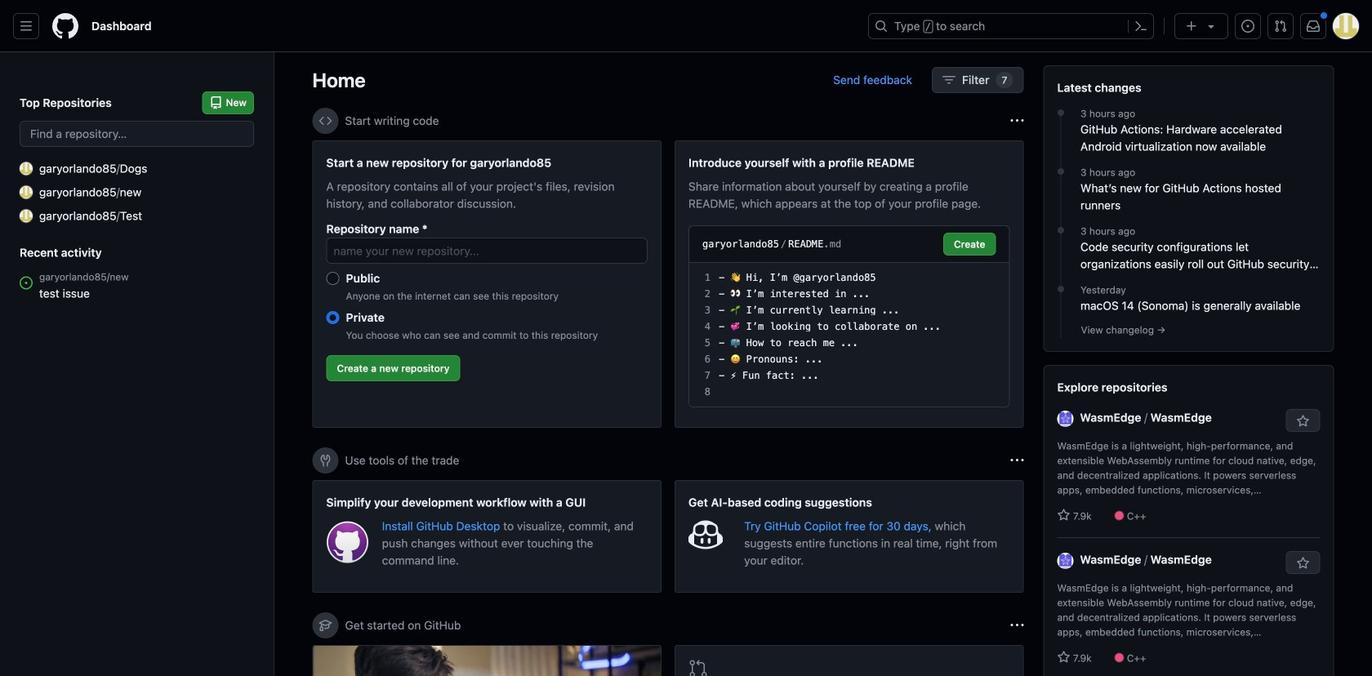 Task type: describe. For each thing, give the bounding box(es) containing it.
@wasmedge profile image
[[1057, 411, 1074, 427]]

start a new repository element
[[312, 140, 662, 428]]

3 dot fill image from the top
[[1054, 283, 1067, 296]]

new image
[[20, 186, 33, 199]]

name your new repository... text field
[[326, 238, 648, 264]]

1 dot fill image from the top
[[1054, 165, 1067, 178]]

what is github? image
[[313, 646, 661, 676]]

dot fill image
[[1054, 106, 1067, 119]]

explore repositories navigation
[[1043, 365, 1334, 676]]

mortar board image
[[319, 619, 332, 632]]

issue opened image
[[1241, 20, 1254, 33]]

star this repository image for @wasmedge profile image
[[1296, 415, 1310, 428]]

plus image
[[1185, 20, 1198, 33]]

why am i seeing this? image for get ai-based coding suggestions element
[[1011, 454, 1024, 467]]

github desktop image
[[326, 521, 369, 564]]

command palette image
[[1134, 20, 1147, 33]]



Task type: locate. For each thing, give the bounding box(es) containing it.
explore element
[[1043, 65, 1334, 676]]

git pull request image
[[688, 659, 708, 676]]

None submit
[[943, 233, 996, 256]]

code image
[[319, 114, 332, 127]]

2 why am i seeing this? image from the top
[[1011, 454, 1024, 467]]

why am i seeing this? image for introduce yourself with a profile readme element
[[1011, 114, 1024, 127]]

1 vertical spatial why am i seeing this? image
[[1011, 454, 1024, 467]]

open issue image
[[20, 276, 33, 290]]

homepage image
[[52, 13, 78, 39]]

1 star this repository image from the top
[[1296, 415, 1310, 428]]

test image
[[20, 209, 33, 223]]

2 star this repository image from the top
[[1296, 557, 1310, 570]]

Find a repository… text field
[[20, 121, 254, 147]]

1 why am i seeing this? image from the top
[[1011, 114, 1024, 127]]

simplify your development workflow with a gui element
[[312, 480, 662, 593]]

0 vertical spatial why am i seeing this? image
[[1011, 114, 1024, 127]]

why am i seeing this? image
[[1011, 619, 1024, 632]]

star image
[[1057, 651, 1070, 664]]

Top Repositories search field
[[20, 121, 254, 147]]

star this repository image
[[1296, 415, 1310, 428], [1296, 557, 1310, 570]]

2 dot fill image from the top
[[1054, 224, 1067, 237]]

1 vertical spatial dot fill image
[[1054, 224, 1067, 237]]

introduce yourself with a profile readme element
[[675, 140, 1024, 428]]

get ai-based coding suggestions element
[[675, 480, 1024, 593]]

tools image
[[319, 454, 332, 467]]

2 vertical spatial dot fill image
[[1054, 283, 1067, 296]]

triangle down image
[[1205, 20, 1218, 33]]

star this repository image for @wasmedge profile icon
[[1296, 557, 1310, 570]]

1 vertical spatial star this repository image
[[1296, 557, 1310, 570]]

None radio
[[326, 272, 339, 285], [326, 311, 339, 324], [326, 272, 339, 285], [326, 311, 339, 324]]

none submit inside introduce yourself with a profile readme element
[[943, 233, 996, 256]]

dogs image
[[20, 162, 33, 175]]

dot fill image
[[1054, 165, 1067, 178], [1054, 224, 1067, 237], [1054, 283, 1067, 296]]

@wasmedge profile image
[[1057, 553, 1074, 569]]

git pull request image
[[1274, 20, 1287, 33]]

why am i seeing this? image
[[1011, 114, 1024, 127], [1011, 454, 1024, 467]]

0 vertical spatial dot fill image
[[1054, 165, 1067, 178]]

star image
[[1057, 509, 1070, 522]]

filter image
[[942, 74, 955, 87]]

notifications image
[[1307, 20, 1320, 33]]

what is github? element
[[312, 645, 662, 676]]

0 vertical spatial star this repository image
[[1296, 415, 1310, 428]]



Task type: vqa. For each thing, say whether or not it's contained in the screenshot.
triangle down icon
yes



